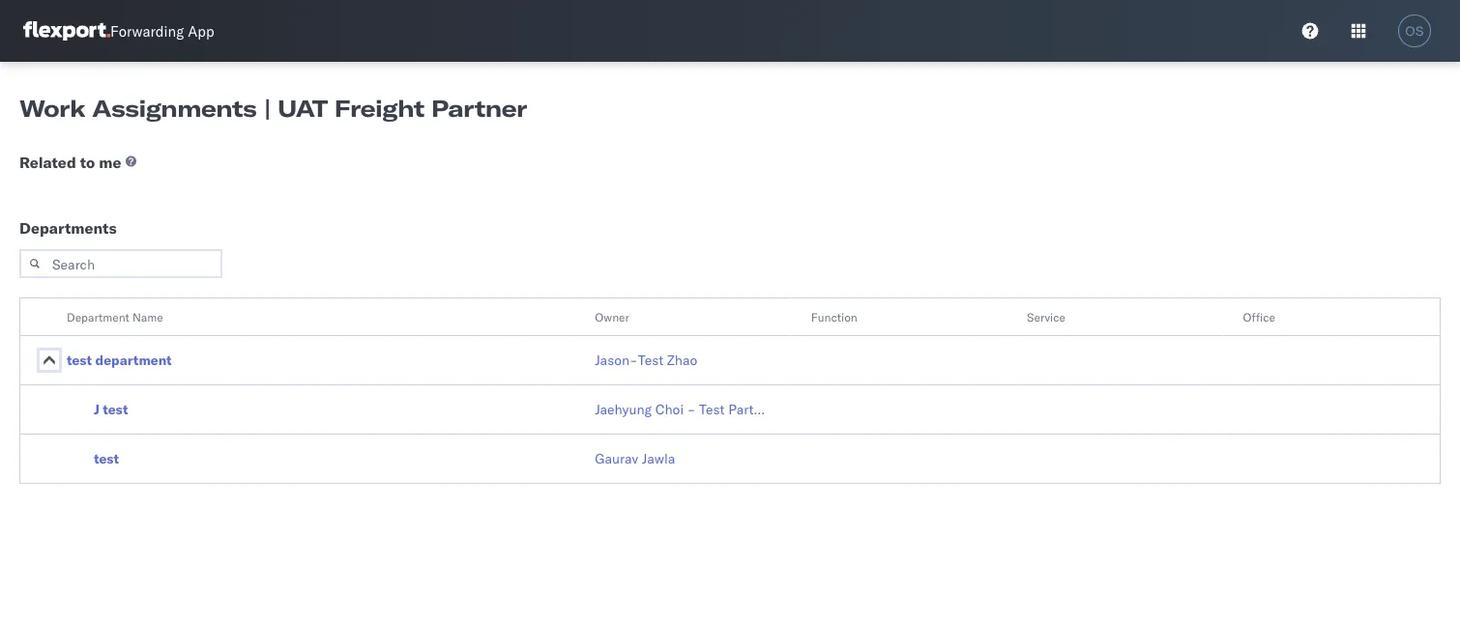 Task type: locate. For each thing, give the bounding box(es) containing it.
test for test department
[[67, 352, 92, 369]]

test link
[[94, 450, 119, 469]]

gaurav
[[595, 451, 638, 468]]

work
[[19, 94, 85, 123]]

test
[[67, 352, 92, 369], [103, 401, 128, 418], [94, 451, 119, 468]]

test right the -
[[699, 401, 725, 418]]

test down "department"
[[67, 352, 92, 369]]

test right j
[[103, 401, 128, 418]]

0 vertical spatial test
[[638, 352, 664, 369]]

owner
[[595, 310, 629, 324]]

to
[[80, 153, 95, 172]]

jawla
[[642, 451, 675, 468]]

partner inside "link"
[[728, 401, 774, 418]]

department
[[95, 352, 172, 369]]

1 horizontal spatial test
[[699, 401, 725, 418]]

freight
[[334, 94, 424, 123]]

test left zhao in the bottom of the page
[[638, 352, 664, 369]]

0 horizontal spatial partner
[[431, 94, 527, 123]]

departments
[[19, 219, 117, 238]]

me
[[99, 153, 121, 172]]

department
[[67, 310, 129, 324]]

j test
[[94, 401, 128, 418]]

0 vertical spatial partner
[[431, 94, 527, 123]]

forwarding
[[110, 22, 184, 40]]

gaurav jawla
[[595, 451, 675, 468]]

jason-test zhao
[[595, 352, 697, 369]]

jason-test zhao link
[[595, 351, 697, 370]]

forwarding app
[[110, 22, 214, 40]]

manager
[[805, 401, 859, 418]]

1 horizontal spatial partner
[[728, 401, 774, 418]]

partner
[[431, 94, 527, 123], [728, 401, 774, 418]]

test
[[638, 352, 664, 369], [699, 401, 725, 418]]

os button
[[1392, 9, 1437, 53]]

test down j test link
[[94, 451, 119, 468]]

jaehyung choi - test partner ops manager link
[[595, 400, 859, 420]]

Search text field
[[19, 249, 222, 278]]

test for test
[[94, 451, 119, 468]]

2 vertical spatial test
[[94, 451, 119, 468]]

0 vertical spatial test
[[67, 352, 92, 369]]

0 horizontal spatial test
[[638, 352, 664, 369]]

office
[[1243, 310, 1275, 324]]

function
[[811, 310, 857, 324]]

jason-
[[595, 352, 638, 369]]

1 vertical spatial test
[[699, 401, 725, 418]]

1 vertical spatial partner
[[728, 401, 774, 418]]

-
[[687, 401, 696, 418]]



Task type: vqa. For each thing, say whether or not it's contained in the screenshot.
bottommost ORDER
no



Task type: describe. For each thing, give the bounding box(es) containing it.
|
[[263, 94, 271, 123]]

flexport. image
[[23, 21, 110, 41]]

choi
[[655, 401, 684, 418]]

test department
[[67, 352, 172, 369]]

work assignments | uat freight partner
[[19, 94, 527, 123]]

name
[[132, 310, 163, 324]]

service
[[1027, 310, 1066, 324]]

related
[[19, 153, 76, 172]]

app
[[188, 22, 214, 40]]

assignments
[[92, 94, 257, 123]]

j test link
[[94, 400, 128, 420]]

zhao
[[667, 352, 697, 369]]

ops
[[777, 401, 802, 418]]

j
[[94, 401, 99, 418]]

jaehyung
[[595, 401, 652, 418]]

gaurav jawla link
[[595, 450, 675, 469]]

test inside "link"
[[699, 401, 725, 418]]

related to me
[[19, 153, 121, 172]]

1 vertical spatial test
[[103, 401, 128, 418]]

jaehyung choi - test partner ops manager
[[595, 401, 859, 418]]

test department link
[[67, 351, 172, 370]]

uat
[[278, 94, 327, 123]]

forwarding app link
[[23, 21, 214, 41]]

department name
[[67, 310, 163, 324]]

os
[[1405, 24, 1424, 38]]



